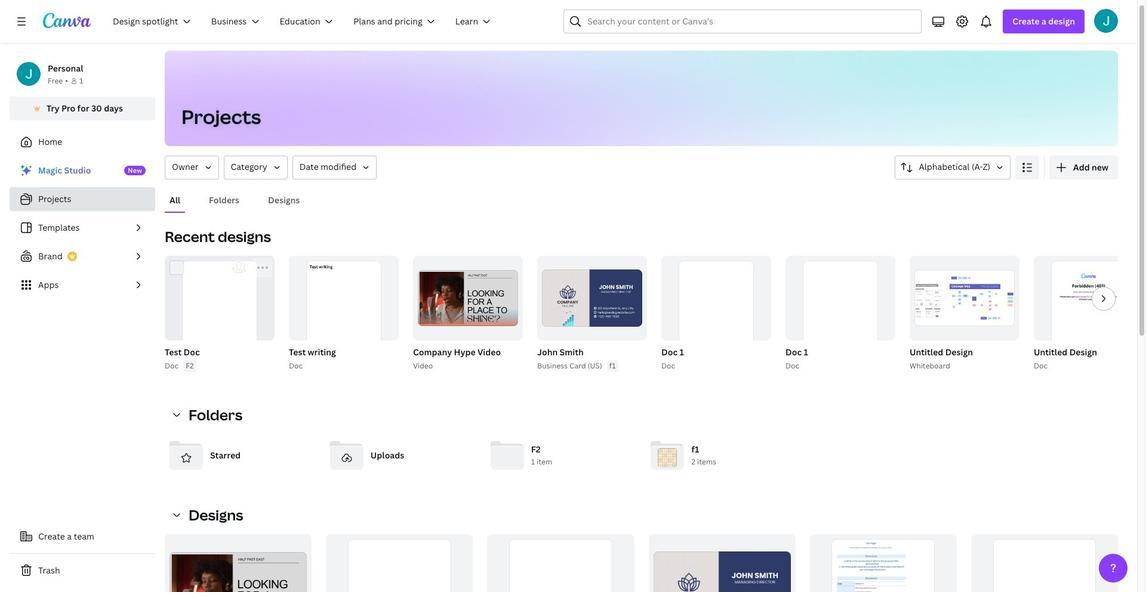Task type: describe. For each thing, give the bounding box(es) containing it.
Category button
[[224, 156, 288, 180]]

john smith image
[[1094, 9, 1118, 33]]

Search search field
[[588, 10, 898, 33]]



Task type: vqa. For each thing, say whether or not it's contained in the screenshot.
All templates link
no



Task type: locate. For each thing, give the bounding box(es) containing it.
top level navigation element
[[105, 10, 504, 33]]

group
[[162, 256, 275, 373], [165, 256, 275, 367], [287, 256, 399, 373], [289, 256, 399, 367], [411, 256, 523, 373], [413, 256, 523, 341], [535, 256, 647, 373], [537, 256, 647, 341], [659, 256, 771, 373], [661, 256, 771, 367], [783, 256, 896, 373], [786, 256, 896, 367], [907, 256, 1020, 373], [1032, 256, 1144, 373], [165, 535, 312, 593], [326, 535, 473, 593], [487, 535, 634, 593], [649, 535, 796, 593], [810, 535, 957, 593], [971, 535, 1118, 593]]

None search field
[[564, 10, 922, 33]]

Date modified button
[[292, 156, 377, 180]]

Sort by button
[[895, 156, 1011, 180]]

list
[[10, 159, 155, 297]]

Owner button
[[165, 156, 219, 180]]



